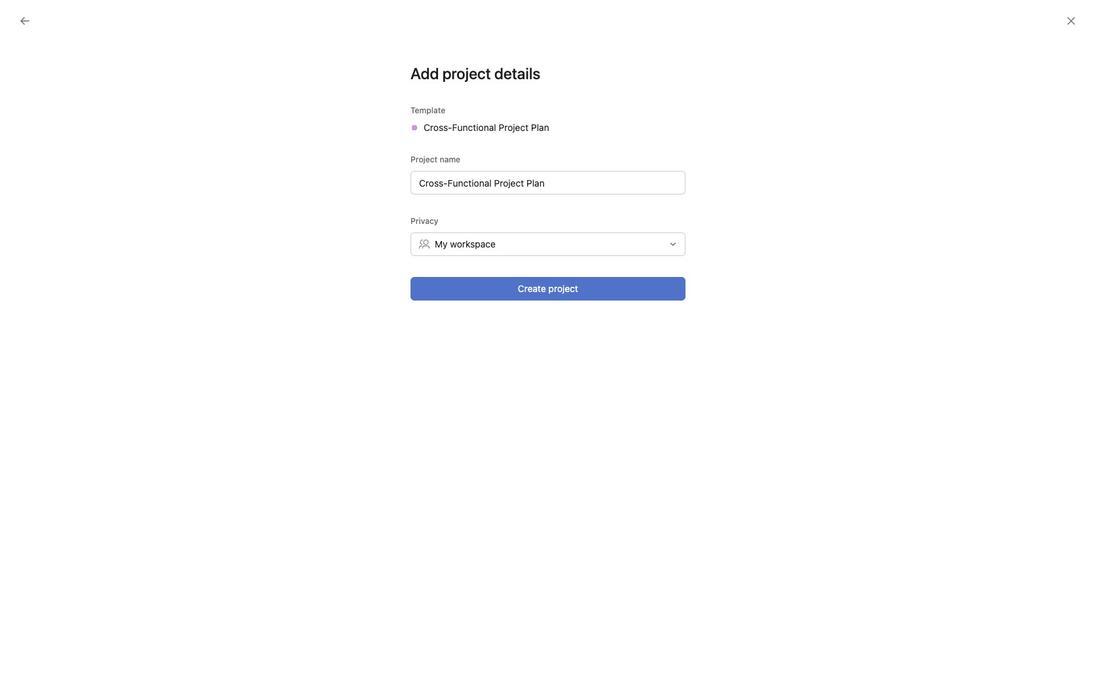 Task type: describe. For each thing, give the bounding box(es) containing it.
template
[[411, 105, 445, 115]]

my workspace button
[[411, 232, 686, 256]]

project name
[[411, 155, 460, 164]]

workspace
[[450, 238, 496, 250]]

create project button
[[411, 277, 686, 301]]

go back image
[[20, 16, 30, 26]]

add project details
[[411, 64, 540, 83]]

completed
[[423, 225, 470, 236]]

project for add
[[442, 64, 491, 83]]

my workspace
[[435, 238, 496, 250]]

plan
[[531, 122, 549, 133]]

privacy
[[411, 216, 438, 226]]

cross-functional project plan
[[424, 122, 549, 133]]

kendall
[[668, 96, 735, 120]]

project for create
[[549, 283, 578, 294]]

functional
[[452, 122, 496, 133]]

create
[[518, 283, 546, 294]]

my
[[435, 238, 448, 250]]

good afternoon, kendall
[[519, 96, 735, 120]]



Task type: vqa. For each thing, say whether or not it's contained in the screenshot.
Mark complete image corresponding to second Mark complete checkbox
no



Task type: locate. For each thing, give the bounding box(es) containing it.
project right add
[[442, 64, 491, 83]]

hide sidebar image
[[17, 10, 28, 21]]

create project
[[518, 283, 578, 294]]

0 vertical spatial project
[[442, 64, 491, 83]]

project inside 'button'
[[549, 283, 578, 294]]

name
[[440, 155, 460, 164]]

0 horizontal spatial project
[[442, 64, 491, 83]]

project
[[499, 122, 529, 133], [411, 155, 438, 164]]

project
[[442, 64, 491, 83], [549, 283, 578, 294]]

Project name text field
[[411, 171, 686, 194]]

0 horizontal spatial project
[[411, 155, 438, 164]]

close image
[[1066, 16, 1077, 26]]

add
[[411, 64, 439, 83]]

1 vertical spatial project
[[549, 283, 578, 294]]

1 horizontal spatial project
[[499, 122, 529, 133]]

completed button
[[423, 225, 470, 243]]

1 vertical spatial project
[[411, 155, 438, 164]]

1 horizontal spatial project
[[549, 283, 578, 294]]

project right create
[[549, 283, 578, 294]]

project left plan
[[499, 122, 529, 133]]

project left the name
[[411, 155, 438, 164]]

cross-
[[424, 122, 452, 133]]

dialog
[[743, 355, 1070, 667]]

details
[[494, 64, 540, 83]]

0 vertical spatial project
[[499, 122, 529, 133]]

good
[[519, 96, 569, 120]]

afternoon,
[[573, 96, 664, 120]]



